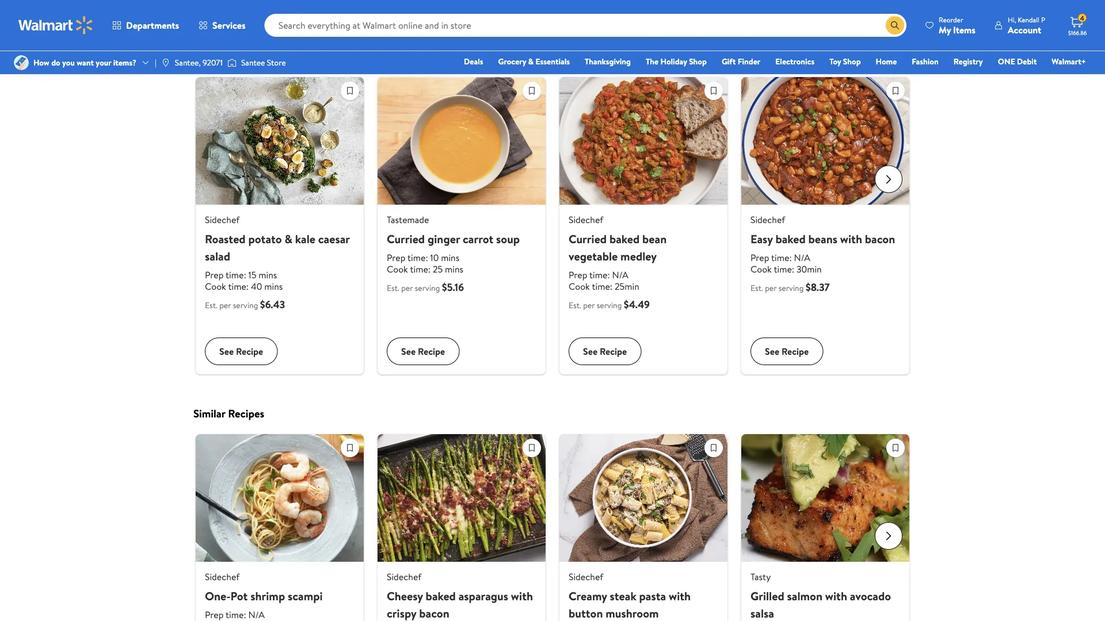 Task type: locate. For each thing, give the bounding box(es) containing it.
next slide of list image
[[875, 166, 903, 193], [875, 523, 903, 550]]

curried for curried ginger carrot soup
[[387, 231, 425, 247]]

prep down vegetable
[[569, 269, 587, 282]]

1 horizontal spatial baked
[[610, 231, 640, 247]]

1 see from the left
[[219, 345, 234, 358]]

15
[[248, 269, 256, 282]]

p
[[1041, 15, 1045, 24]]

per
[[401, 283, 413, 294], [765, 283, 777, 294], [219, 300, 231, 311], [583, 300, 595, 311]]

est. for roasted potato & kale caesar salad
[[205, 300, 217, 311]]

with right asparagus
[[511, 588, 533, 604]]

25min
[[615, 280, 639, 293]]

1 horizontal spatial shop
[[843, 56, 861, 67]]

with right "well"
[[241, 49, 261, 64]]

serving inside est. per serving $5.16
[[415, 283, 440, 294]]

one
[[998, 56, 1015, 67]]

0 horizontal spatial baked
[[426, 588, 456, 604]]

baked for curried
[[610, 231, 640, 247]]

santee, 92071
[[175, 57, 223, 68]]

1 vertical spatial bacon
[[419, 605, 449, 621]]

cheesy baked asparagus with crispy bacon image
[[378, 434, 546, 562]]

the holiday shop
[[646, 56, 707, 67]]

shop inside toy shop link
[[843, 56, 861, 67]]

curried inside curried baked bean vegetable medley
[[569, 231, 607, 247]]

prep left the 10
[[387, 252, 405, 264]]

one debit
[[998, 56, 1037, 67]]

bacon
[[865, 231, 895, 247], [419, 605, 449, 621]]

3 see recipe from the left
[[583, 345, 627, 358]]

per for roasted potato & kale caesar salad
[[219, 300, 231, 311]]

4 see from the left
[[765, 345, 779, 358]]

see recipe
[[219, 345, 263, 358], [401, 345, 445, 358], [583, 345, 627, 358], [765, 345, 809, 358]]

40
[[251, 280, 262, 293]]

$8.37
[[806, 280, 830, 295]]

2 vertical spatial n/a
[[248, 609, 265, 621]]

4 see recipe from the left
[[765, 345, 809, 358]]

home
[[876, 56, 897, 67]]

sidechef up roasted
[[205, 214, 240, 226]]

one-
[[205, 588, 231, 604]]

baked right 'cheesy' in the left bottom of the page
[[426, 588, 456, 604]]

saved image
[[887, 82, 904, 100], [341, 439, 359, 457], [705, 439, 722, 457]]

soup
[[496, 231, 520, 247]]

serving inside est. per serving $6.43
[[233, 300, 258, 311]]

time: left the 10
[[408, 252, 428, 264]]

est. for easy baked beans with bacon
[[751, 283, 763, 294]]

your
[[96, 57, 111, 68]]

1 vertical spatial next slide of list image
[[875, 523, 903, 550]]

prep time: 15 mins cook time: 40 mins
[[205, 269, 283, 293]]

time:
[[408, 252, 428, 264], [771, 252, 792, 264], [410, 263, 431, 276], [774, 263, 794, 276], [226, 269, 246, 282], [589, 269, 610, 282], [228, 280, 249, 293], [592, 280, 612, 293], [226, 609, 246, 621]]

serving down 40 in the left of the page
[[233, 300, 258, 311]]

santee,
[[175, 57, 201, 68]]

walmart+ link
[[1047, 55, 1091, 68]]

per down prep time: 15 mins cook time: 40 mins on the left of the page
[[219, 300, 231, 311]]

sidechef cheesy baked asparagus with crispy bacon
[[387, 571, 533, 621]]

10
[[430, 252, 439, 264]]

account
[[1008, 23, 1041, 36]]

Search search field
[[265, 14, 907, 37]]

2 next slide of list image from the top
[[875, 523, 903, 550]]

walmart image
[[18, 16, 93, 35]]

store
[[267, 57, 286, 68]]

0 horizontal spatial &
[[285, 231, 292, 247]]

well
[[219, 49, 238, 64]]

cook down vegetable
[[569, 280, 590, 293]]

92071
[[203, 57, 223, 68]]

 image right |
[[161, 58, 170, 67]]

pasta
[[639, 588, 666, 604]]

1 horizontal spatial  image
[[161, 58, 170, 67]]

 image
[[14, 55, 29, 70], [161, 58, 170, 67]]

1 curried from the left
[[387, 231, 425, 247]]

baked inside sidechef cheesy baked asparagus with crispy bacon
[[426, 588, 456, 604]]

est. down prep time: 10 mins cook time: 25 mins
[[387, 283, 399, 294]]

kale
[[295, 231, 315, 247]]

sidechef up 'cheesy' in the left bottom of the page
[[387, 571, 421, 583]]

beans
[[808, 231, 837, 247]]

sidechef up one-
[[205, 571, 240, 583]]

cook down easy
[[751, 263, 772, 276]]

easy baked beans with bacon
[[751, 231, 895, 247]]

n/a inside prep time: n/a cook time: 25min
[[612, 269, 629, 282]]

0 vertical spatial bacon
[[865, 231, 895, 247]]

est. inside est. per serving $8.37
[[751, 283, 763, 294]]

0 horizontal spatial shop
[[689, 56, 707, 67]]

see recipe for curried baked bean vegetable medley
[[583, 345, 627, 358]]

per down prep time: 10 mins cook time: 25 mins
[[401, 283, 413, 294]]

3 recipe from the left
[[600, 345, 627, 358]]

2 shop from the left
[[843, 56, 861, 67]]

per down prep time: n/a cook time: 30min
[[765, 283, 777, 294]]

see for easy baked beans with bacon
[[765, 345, 779, 358]]

25
[[433, 263, 443, 276]]

per inside est. per serving $8.37
[[765, 283, 777, 294]]

prep down salad
[[205, 269, 224, 282]]

1 next slide of list image from the top
[[875, 166, 903, 193]]

1 horizontal spatial &
[[528, 56, 534, 67]]

steak
[[610, 588, 636, 604]]

1 vertical spatial &
[[285, 231, 292, 247]]

curried down tastemade
[[387, 231, 425, 247]]

est. down prep time: n/a cook time: 30min
[[751, 283, 763, 294]]

debit
[[1017, 56, 1037, 67]]

1 horizontal spatial n/a
[[612, 269, 629, 282]]

my
[[939, 23, 951, 36]]

est. inside est. per serving $6.43
[[205, 300, 217, 311]]

thanksgiving link
[[580, 55, 636, 68]]

baked
[[610, 231, 640, 247], [776, 231, 806, 247], [426, 588, 456, 604]]

2 recipe from the left
[[418, 345, 445, 358]]

saved image for curried ginger carrot soup
[[523, 82, 540, 100]]

thanksgiving
[[585, 56, 631, 67]]

4 recipe from the left
[[782, 345, 809, 358]]

time: left '15' at the top left of page
[[226, 269, 246, 282]]

toy shop
[[830, 56, 861, 67]]

the
[[646, 56, 659, 67]]

0 vertical spatial next slide of list image
[[875, 166, 903, 193]]

baked inside curried baked bean vegetable medley
[[610, 231, 640, 247]]

est. per serving $6.43
[[205, 298, 285, 312]]

0 vertical spatial n/a
[[794, 252, 810, 264]]

easy
[[751, 231, 773, 247]]

tasty
[[751, 571, 771, 583]]

1 horizontal spatial curried
[[569, 231, 607, 247]]

sidechef up creamy
[[569, 571, 603, 583]]

3 see from the left
[[583, 345, 598, 358]]

1 vertical spatial n/a
[[612, 269, 629, 282]]

mins right the 25
[[445, 263, 463, 276]]

sidechef inside 'sidechef creamy steak pasta with button mushroom'
[[569, 571, 603, 583]]

est. inside est. per serving $5.16
[[387, 283, 399, 294]]

avocado
[[850, 588, 891, 604]]

saved image for curried baked bean vegetable medley
[[705, 82, 722, 100]]

curried baked bean vegetable medley image
[[559, 77, 728, 205]]

$166.86
[[1068, 29, 1087, 37]]

bean
[[642, 231, 667, 247]]

bacon right beans
[[865, 231, 895, 247]]

2 horizontal spatial n/a
[[794, 252, 810, 264]]

grilled salmon with avocado salsa image
[[741, 434, 909, 562]]

2 horizontal spatial baked
[[776, 231, 806, 247]]

per inside est. per serving $6.43
[[219, 300, 231, 311]]

departments button
[[102, 12, 189, 39]]

0 horizontal spatial n/a
[[248, 609, 265, 621]]

cook up est. per serving $5.16
[[387, 263, 408, 276]]

one-pot shrimp scampi image
[[196, 434, 364, 562]]

sidechef
[[205, 214, 240, 226], [569, 214, 603, 226], [751, 214, 785, 226], [205, 571, 240, 583], [387, 571, 421, 583], [569, 571, 603, 583]]

reorder my items
[[939, 15, 976, 36]]

per down prep time: n/a cook time: 25min
[[583, 300, 595, 311]]

serving inside est. per serving $4.49
[[597, 300, 622, 311]]

curried for curried baked bean vegetable medley
[[569, 231, 607, 247]]

0 vertical spatial &
[[528, 56, 534, 67]]

n/a inside the sidechef one-pot shrimp scampi prep time: n/a
[[248, 609, 265, 621]]

saved image
[[341, 82, 359, 100], [523, 82, 540, 100], [705, 82, 722, 100], [523, 439, 540, 457], [887, 439, 904, 457]]

with right the salmon
[[825, 588, 847, 604]]

shop
[[689, 56, 707, 67], [843, 56, 861, 67]]

serving for roasted potato & kale caesar salad
[[233, 300, 258, 311]]

1 shop from the left
[[689, 56, 707, 67]]

4
[[1080, 13, 1084, 23]]

baked up medley
[[610, 231, 640, 247]]

search icon image
[[890, 21, 900, 30]]

do
[[51, 57, 60, 68]]

est.
[[387, 283, 399, 294], [751, 283, 763, 294], [205, 300, 217, 311], [569, 300, 581, 311]]

registry link
[[948, 55, 988, 68]]

prep time: n/a cook time: 25min
[[569, 269, 639, 293]]

prep inside prep time: 10 mins cook time: 25 mins
[[387, 252, 405, 264]]

prep down one-
[[205, 609, 224, 621]]

mins right 40 in the left of the page
[[264, 280, 283, 293]]

prep down easy
[[751, 252, 769, 264]]

1 see recipe from the left
[[219, 345, 263, 358]]

2 see recipe from the left
[[401, 345, 445, 358]]

n/a inside prep time: n/a cook time: 30min
[[794, 252, 810, 264]]

est. per serving $4.49
[[569, 298, 650, 312]]

shop right holiday
[[689, 56, 707, 67]]

& inside roasted potato & kale caesar salad
[[285, 231, 292, 247]]

sidechef up vegetable
[[569, 214, 603, 226]]

serving down prep time: n/a cook time: 30min
[[779, 283, 804, 294]]

0 horizontal spatial bacon
[[419, 605, 449, 621]]

per inside est. per serving $4.49
[[583, 300, 595, 311]]

items
[[953, 23, 976, 36]]

prep inside prep time: n/a cook time: 30min
[[751, 252, 769, 264]]

services button
[[189, 12, 255, 39]]

recipe for curried ginger carrot soup
[[418, 345, 445, 358]]

serving down prep time: n/a cook time: 25min
[[597, 300, 622, 311]]

saved image for roasted potato & kale caesar salad
[[341, 82, 359, 100]]

 image left how
[[14, 55, 29, 70]]

curried ginger carrot soup image
[[378, 77, 546, 205]]

with right beans
[[840, 231, 862, 247]]

& left kale
[[285, 231, 292, 247]]

baked up prep time: n/a cook time: 30min
[[776, 231, 806, 247]]

mins right the 10
[[441, 252, 459, 264]]

serving down the 25
[[415, 283, 440, 294]]

1 recipe from the left
[[236, 345, 263, 358]]

time: down the pot
[[226, 609, 246, 621]]

&
[[528, 56, 534, 67], [285, 231, 292, 247]]

n/a down medley
[[612, 269, 629, 282]]

serving inside est. per serving $8.37
[[779, 283, 804, 294]]

0 horizontal spatial  image
[[14, 55, 29, 70]]

0 horizontal spatial saved image
[[341, 439, 359, 457]]

see for curried baked bean vegetable medley
[[583, 345, 598, 358]]

0 horizontal spatial curried
[[387, 231, 425, 247]]

2 horizontal spatial saved image
[[887, 82, 904, 100]]

see recipe for easy baked beans with bacon
[[765, 345, 809, 358]]

with right "pasta"
[[669, 588, 691, 604]]

curried up vegetable
[[569, 231, 607, 247]]

n/a down the shrimp
[[248, 609, 265, 621]]

cook down salad
[[205, 280, 226, 293]]

est. down prep time: 15 mins cook time: 40 mins on the left of the page
[[205, 300, 217, 311]]

bacon right 'crispy'
[[419, 605, 449, 621]]

cook inside prep time: n/a cook time: 25min
[[569, 280, 590, 293]]

 image for how do you want your items?
[[14, 55, 29, 70]]

est. down prep time: n/a cook time: 25min
[[569, 300, 581, 311]]

shop right toy
[[843, 56, 861, 67]]

2 see from the left
[[401, 345, 416, 358]]

2 curried from the left
[[569, 231, 607, 247]]

est. inside est. per serving $4.49
[[569, 300, 581, 311]]

prep for easy baked beans with bacon
[[751, 252, 769, 264]]

recipe
[[236, 345, 263, 358], [418, 345, 445, 358], [600, 345, 627, 358], [782, 345, 809, 358]]

button
[[569, 605, 603, 621]]

clear search field text image
[[872, 21, 881, 30]]

per inside est. per serving $5.16
[[401, 283, 413, 294]]

deals
[[464, 56, 483, 67]]

see
[[219, 345, 234, 358], [401, 345, 416, 358], [583, 345, 598, 358], [765, 345, 779, 358]]

 image
[[227, 57, 237, 68]]

gift finder link
[[717, 55, 766, 68]]

prep for roasted potato & kale caesar salad
[[205, 269, 224, 282]]

kendall
[[1018, 15, 1040, 24]]

prep time: n/a cook time: 30min
[[751, 252, 822, 276]]

sidechef one-pot shrimp scampi prep time: n/a
[[205, 571, 323, 621]]

prep inside prep time: n/a cook time: 25min
[[569, 269, 587, 282]]

time: left 40 in the left of the page
[[228, 280, 249, 293]]

prep inside prep time: 15 mins cook time: 40 mins
[[205, 269, 224, 282]]

see recipe for curried ginger carrot soup
[[401, 345, 445, 358]]

& right grocery in the left of the page
[[528, 56, 534, 67]]

prep for curried ginger carrot soup
[[387, 252, 405, 264]]

n/a down 'easy baked beans with bacon'
[[794, 252, 810, 264]]

mins
[[441, 252, 459, 264], [445, 263, 463, 276], [259, 269, 277, 282], [264, 280, 283, 293]]



Task type: vqa. For each thing, say whether or not it's contained in the screenshot.
second Top from left
no



Task type: describe. For each thing, give the bounding box(es) containing it.
holiday
[[661, 56, 687, 67]]

cook inside prep time: n/a cook time: 30min
[[751, 263, 772, 276]]

fashion link
[[907, 55, 944, 68]]

est. for curried baked bean vegetable medley
[[569, 300, 581, 311]]

mushroom
[[606, 605, 659, 621]]

est. for curried ginger carrot soup
[[387, 283, 399, 294]]

easy baked beans with bacon image
[[741, 77, 909, 205]]

grocery
[[498, 56, 526, 67]]

est. per serving $8.37
[[751, 280, 830, 295]]

items?
[[113, 57, 136, 68]]

walmart+
[[1052, 56, 1086, 67]]

with inside tasty grilled salmon with avocado salsa
[[825, 588, 847, 604]]

& inside grocery & essentials link
[[528, 56, 534, 67]]

potato
[[248, 231, 282, 247]]

saved image for easy baked beans with bacon
[[887, 82, 904, 100]]

essentials
[[536, 56, 570, 67]]

shop inside "the holiday shop" link
[[689, 56, 707, 67]]

recipe for curried baked bean vegetable medley
[[600, 345, 627, 358]]

grocery & essentials
[[498, 56, 570, 67]]

gift
[[722, 56, 736, 67]]

per for curried baked bean vegetable medley
[[583, 300, 595, 311]]

toy
[[830, 56, 841, 67]]

prep time: 10 mins cook time: 25 mins
[[387, 252, 463, 276]]

cheesy
[[387, 588, 423, 604]]

per for easy baked beans with bacon
[[765, 283, 777, 294]]

recipe for easy baked beans with bacon
[[782, 345, 809, 358]]

per for curried ginger carrot soup
[[401, 283, 413, 294]]

see for roasted potato & kale caesar salad
[[219, 345, 234, 358]]

recipes
[[228, 406, 264, 421]]

registry
[[954, 56, 983, 67]]

time: inside the sidechef one-pot shrimp scampi prep time: n/a
[[226, 609, 246, 621]]

santee store
[[241, 57, 286, 68]]

est. per serving $5.16
[[387, 280, 464, 295]]

curried baked bean vegetable medley
[[569, 231, 667, 264]]

one debit link
[[993, 55, 1042, 68]]

1 horizontal spatial bacon
[[865, 231, 895, 247]]

tastemade
[[387, 214, 429, 226]]

sidechef inside the sidechef one-pot shrimp scampi prep time: n/a
[[205, 571, 240, 583]]

salsa
[[751, 605, 774, 621]]

n/a for beans
[[794, 252, 810, 264]]

hi,
[[1008, 15, 1016, 24]]

with inside sidechef cheesy baked asparagus with crispy bacon
[[511, 588, 533, 604]]

 image for santee, 92071
[[161, 58, 170, 67]]

how
[[33, 57, 49, 68]]

n/a for bean
[[612, 269, 629, 282]]

next slide of list image for one-pot shrimp scampi
[[875, 523, 903, 550]]

with inside 'sidechef creamy steak pasta with button mushroom'
[[669, 588, 691, 604]]

1 horizontal spatial saved image
[[705, 439, 722, 457]]

gift finder
[[722, 56, 761, 67]]

serving for easy baked beans with bacon
[[779, 283, 804, 294]]

creamy
[[569, 588, 607, 604]]

|
[[155, 57, 156, 68]]

baked for easy
[[776, 231, 806, 247]]

time: up est. per serving $4.49
[[592, 280, 612, 293]]

how do you want your items?
[[33, 57, 136, 68]]

serving for curried ginger carrot soup
[[415, 283, 440, 294]]

next slide of list image for roasted potato & kale caesar salad
[[875, 166, 903, 193]]

you
[[62, 57, 75, 68]]

see recipe for roasted potato & kale caesar salad
[[219, 345, 263, 358]]

departments
[[126, 19, 179, 32]]

$4.49
[[624, 298, 650, 312]]

salmon
[[787, 588, 823, 604]]

time: up est. per serving $8.37
[[774, 263, 794, 276]]

santee
[[241, 57, 265, 68]]

saved image for one-pot shrimp scampi
[[341, 439, 359, 457]]

recipe for roasted potato & kale caesar salad
[[236, 345, 263, 358]]

serving for curried baked bean vegetable medley
[[597, 300, 622, 311]]

shrimp
[[251, 588, 285, 604]]

carrot
[[463, 231, 493, 247]]

goes
[[193, 49, 217, 64]]

creamy steak pasta with button mushroom image
[[559, 434, 728, 562]]

prep inside the sidechef one-pot shrimp scampi prep time: n/a
[[205, 609, 224, 621]]

time: down easy
[[771, 252, 792, 264]]

electronics
[[775, 56, 815, 67]]

salad
[[205, 248, 230, 264]]

finder
[[738, 56, 761, 67]]

grocery & essentials link
[[493, 55, 575, 68]]

scampi
[[288, 588, 323, 604]]

time: left the 25
[[410, 263, 431, 276]]

mins right '15' at the top left of page
[[259, 269, 277, 282]]

crispy
[[387, 605, 416, 621]]

time: down vegetable
[[589, 269, 610, 282]]

deals link
[[459, 55, 488, 68]]

bacon inside sidechef cheesy baked asparagus with crispy bacon
[[419, 605, 449, 621]]

sidechef up easy
[[751, 214, 785, 226]]

sidechef inside sidechef cheesy baked asparagus with crispy bacon
[[387, 571, 421, 583]]

reorder
[[939, 15, 963, 24]]

30min
[[797, 263, 822, 276]]

ginger
[[428, 231, 460, 247]]

caesar
[[318, 231, 350, 247]]

cook inside prep time: 10 mins cook time: 25 mins
[[387, 263, 408, 276]]

pot
[[231, 588, 248, 604]]

tasty grilled salmon with avocado salsa
[[751, 571, 891, 621]]

hi, kendall p account
[[1008, 15, 1045, 36]]

prep for curried baked bean vegetable medley
[[569, 269, 587, 282]]

see for curried ginger carrot soup
[[401, 345, 416, 358]]

asparagus
[[459, 588, 508, 604]]

cook inside prep time: 15 mins cook time: 40 mins
[[205, 280, 226, 293]]

$5.16
[[442, 280, 464, 295]]

home link
[[871, 55, 902, 68]]

sidechef creamy steak pasta with button mushroom
[[569, 571, 691, 621]]

roasted potato & kale caesar salad image
[[196, 77, 364, 205]]

services
[[212, 19, 246, 32]]

the holiday shop link
[[641, 55, 712, 68]]

roasted
[[205, 231, 246, 247]]

$6.43
[[260, 298, 285, 312]]

electronics link
[[770, 55, 820, 68]]

vegetable
[[569, 248, 618, 264]]

Walmart Site-Wide search field
[[265, 14, 907, 37]]

similar recipes
[[193, 406, 264, 421]]



